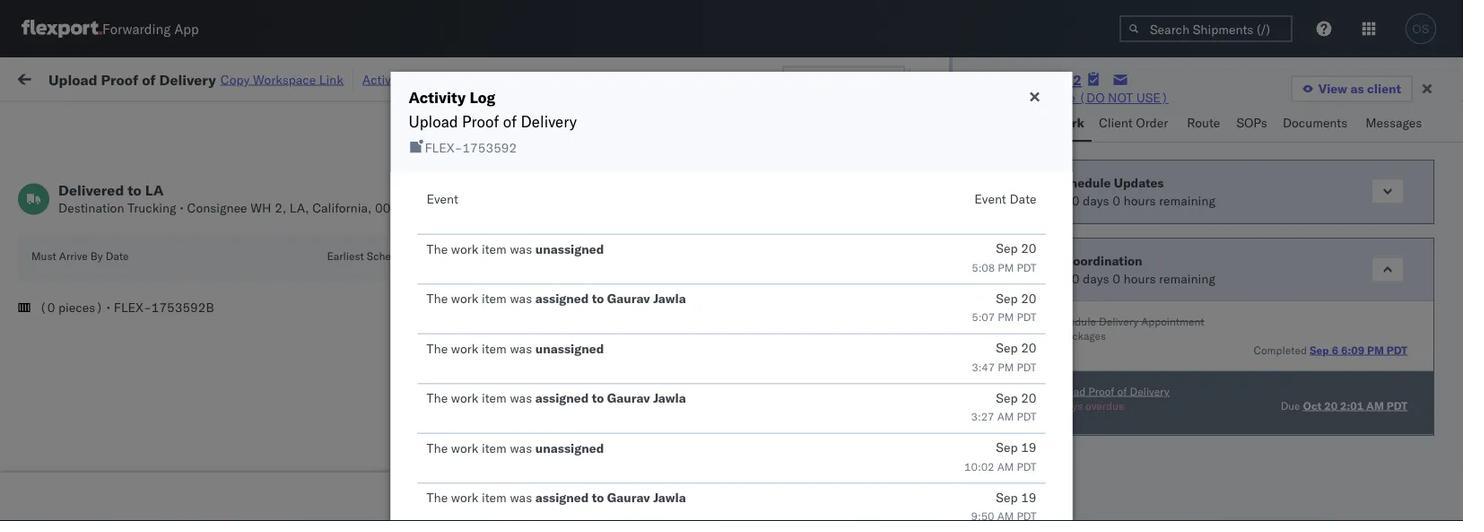 Task type: locate. For each thing, give the bounding box(es) containing it.
1 horizontal spatial •
[[180, 200, 184, 216]]

of
[[142, 70, 156, 88], [503, 112, 517, 131], [1117, 384, 1127, 398]]

1 horizontal spatial proof
[[462, 112, 499, 131]]

sep inside the sep 20 3:27 am pdt
[[996, 390, 1018, 405]]

earliest scheduled delivery
[[327, 249, 461, 262]]

app
[[174, 20, 199, 37]]

0 vertical spatial of
[[142, 70, 156, 88]]

pm
[[998, 261, 1014, 274], [998, 310, 1014, 324], [1367, 343, 1384, 357], [998, 360, 1014, 374]]

estimated down import
[[1011, 192, 1069, 208]]

pdt inside sep 20 5:08 pm pdt
[[1017, 261, 1037, 274]]

0 vertical spatial the work item was unassigned
[[427, 241, 604, 257]]

the work item was assigned to gaurav jawla for sep 20 3:27 am pdt
[[427, 390, 686, 406]]

1753592
[[1019, 71, 1082, 89], [462, 140, 517, 155]]

6 left the "6:09"
[[1332, 343, 1339, 357]]

event
[[427, 191, 458, 207], [975, 191, 1006, 207]]

date
[[1010, 191, 1037, 207], [106, 249, 129, 262]]

log right activity log button
[[470, 87, 496, 107]]

pdt right the "6:09"
[[1387, 343, 1408, 357]]

pm right the "6:09"
[[1367, 343, 1384, 357]]

proof up states
[[462, 112, 499, 131]]

documents
[[1283, 115, 1348, 131]]

the work item was unassigned for sep 20 5:08 pm pdt
[[427, 241, 604, 257]]

oct left '20,'
[[675, 71, 696, 87]]

2 vertical spatial days
[[1060, 399, 1083, 412]]

2 the from the top
[[427, 291, 448, 306]]

2 event from the left
[[975, 191, 1006, 207]]

20 for sep 20 3:27 am pdt
[[1021, 390, 1037, 405]]

storage
[[1032, 90, 1075, 105]]

2 the work item was unassigned from the top
[[427, 340, 604, 356]]

1 vertical spatial proof
[[462, 112, 499, 131]]

0 vertical spatial •
[[180, 200, 184, 216]]

1 horizontal spatial 1753592
[[1019, 71, 1082, 89]]

sep
[[996, 240, 1018, 256], [996, 290, 1018, 306], [996, 340, 1018, 356], [1310, 343, 1329, 357], [996, 390, 1018, 405], [996, 440, 1018, 455], [996, 489, 1018, 505]]

sep 20 3:27 am pdt
[[971, 390, 1037, 423]]

was for sep 19 10:02 am pdt
[[510, 440, 532, 456]]

pm right the 5:07
[[998, 310, 1014, 324]]

6:09
[[1341, 343, 1365, 357]]

due down completed
[[1281, 399, 1300, 412]]

0 vertical spatial remaining
[[1159, 192, 1215, 208]]

6 item from the top
[[482, 490, 507, 506]]

event for event date
[[975, 191, 1006, 207]]

3 was from the top
[[510, 340, 532, 356]]

2 assigned from the top
[[535, 390, 589, 406]]

5 item from the top
[[482, 440, 507, 456]]

3 unassigned from the top
[[535, 440, 604, 456]]

1 vertical spatial date
[[106, 249, 129, 262]]

1 vertical spatial due
[[1281, 399, 1300, 412]]

route
[[1187, 115, 1220, 131]]

gaurav
[[607, 291, 650, 306], [607, 390, 650, 406], [607, 490, 650, 506]]

•
[[180, 200, 184, 216], [106, 300, 110, 315]]

schedule delivery appointment 0 packages completed sep 6 6:09 pm pdt
[[1051, 314, 1408, 357]]

0 vertical spatial oct
[[675, 71, 696, 87]]

upload proof of delivery up overdue
[[1051, 384, 1169, 398]]

0 horizontal spatial date
[[106, 249, 129, 262]]

remaining inside import schedule updates estimated 0 days 0 hours remaining
[[1159, 192, 1215, 208]]

0 vertical spatial assigned
[[535, 291, 589, 306]]

1 vertical spatial hours
[[1124, 270, 1156, 286]]

20 down sep 20 5:08 pm pdt
[[1021, 290, 1037, 306]]

1 vertical spatial remaining
[[1159, 270, 1215, 286]]

am right 10:02
[[997, 460, 1014, 473]]

2 estimated from the top
[[1011, 270, 1069, 286]]

messages button
[[1358, 107, 1432, 142]]

2 remaining from the top
[[1159, 270, 1215, 286]]

1 horizontal spatial flex-
[[425, 140, 462, 155]]

3 the work item was assigned to gaurav jawla from the top
[[427, 490, 686, 506]]

5 the from the top
[[427, 440, 448, 456]]

was for sep 20 5:08 pm pdt
[[510, 241, 532, 257]]

3 work from the top
[[451, 340, 479, 356]]

5:08
[[972, 261, 995, 274]]

0 vertical spatial date
[[1010, 191, 1037, 207]]

3 the from the top
[[427, 340, 448, 356]]

pm inside sep 20 5:07 pm pdt
[[998, 310, 1014, 324]]

sep inside sep 19 10:02 am pdt
[[996, 440, 1018, 455]]

gaurav for sep 20 5:07 pm pdt
[[607, 291, 650, 306]]

1 vertical spatial gaurav
[[607, 390, 650, 406]]

sep down sep 20 3:47 pm pdt
[[996, 390, 1018, 405]]

proof up overdue
[[1088, 384, 1115, 398]]

1 event from the left
[[427, 191, 458, 207]]

1 vertical spatial 2:01
[[1340, 399, 1364, 412]]

item for sep 20 5:08 pm pdt
[[482, 241, 507, 257]]

1 vertical spatial the work item was assigned to gaurav jawla
[[427, 390, 686, 406]]

0 horizontal spatial •
[[106, 300, 110, 315]]

pm right 3:47
[[998, 360, 1014, 374]]

pm for sep 20 5:07 pm pdt
[[998, 310, 1014, 324]]

pm for sep 20 5:08 pm pdt
[[998, 261, 1014, 274]]

sep 20 5:07 pm pdt
[[972, 290, 1037, 324]]

upload proof of delivery
[[409, 112, 577, 131], [1051, 384, 1169, 398]]

pdt right 3:27
[[1017, 410, 1037, 423]]

2 gaurav from the top
[[607, 390, 650, 406]]

1 unassigned from the top
[[535, 241, 604, 257]]

0 vertical spatial due
[[649, 71, 672, 87]]

2 vertical spatial gaurav
[[607, 490, 650, 506]]

6 the from the top
[[427, 490, 448, 506]]

the work item was assigned to gaurav jawla
[[427, 291, 686, 306], [427, 390, 686, 406], [427, 490, 686, 506]]

2:01 right '20,'
[[722, 71, 749, 87]]

remaining up appointment
[[1159, 270, 1215, 286]]

2 19 from the top
[[1021, 489, 1037, 505]]

1 horizontal spatial event
[[975, 191, 1006, 207]]

file left the "exception"
[[810, 71, 832, 87]]

am down "sep 6 6:09 pm pdt" "button"
[[1366, 399, 1384, 412]]

1 remaining from the top
[[1159, 192, 1215, 208]]

flex-1753592 up so
[[975, 71, 1082, 89]]

4 the from the top
[[427, 390, 448, 406]]

to
[[128, 181, 141, 199], [592, 291, 604, 306], [592, 390, 604, 406], [592, 490, 604, 506]]

estimated
[[1011, 192, 1069, 208], [1011, 270, 1069, 286]]

• right trucking
[[180, 200, 184, 216]]

pdt right 5:08
[[1017, 261, 1037, 274]]

log inside button
[[408, 71, 429, 87]]

item for sep 20 3:47 pm pdt
[[482, 340, 507, 356]]

upload down activity log button
[[409, 112, 458, 131]]

20 inside the sep 20 3:27 am pdt
[[1021, 390, 1037, 405]]

6 work from the top
[[451, 490, 479, 506]]

0
[[787, 153, 797, 170], [1072, 192, 1080, 208], [1113, 192, 1120, 208], [1072, 270, 1080, 286], [1113, 270, 1120, 286], [1051, 329, 1057, 342]]

jawla for sep 20 3:27 am pdt
[[653, 390, 686, 406]]

upload proof of delivery up states
[[409, 112, 577, 131]]

0 horizontal spatial log
[[408, 71, 429, 87]]

19 inside sep 19 10:02 am pdt
[[1021, 440, 1037, 455]]

activity
[[362, 71, 405, 87], [409, 87, 466, 107]]

pdt for sep 20 5:07 pm pdt
[[1017, 310, 1037, 324]]

2:01 down the "6:09"
[[1340, 399, 1364, 412]]

0 horizontal spatial oct
[[675, 71, 696, 87]]

4 item from the top
[[482, 390, 507, 406]]

pdt
[[1017, 261, 1037, 274], [1017, 310, 1037, 324], [1387, 343, 1408, 357], [1017, 360, 1037, 374], [1387, 399, 1408, 412], [1017, 410, 1037, 423], [1017, 460, 1037, 473]]

3 gaurav from the top
[[607, 490, 650, 506]]

10:02
[[964, 460, 994, 473]]

client
[[1367, 81, 1401, 96]]

0 horizontal spatial file
[[810, 71, 832, 87]]

2 jawla from the top
[[653, 390, 686, 406]]

1753592 up states
[[462, 140, 517, 155]]

sep left the "6:09"
[[1310, 343, 1329, 357]]

1 horizontal spatial file
[[899, 300, 921, 315]]

20 inside sep 20 3:47 pm pdt
[[1021, 340, 1037, 356]]

1 vertical spatial of
[[503, 112, 517, 131]]

1 was from the top
[[510, 241, 532, 257]]

file inside button
[[899, 300, 921, 315]]

activity log
[[362, 71, 429, 87], [409, 87, 496, 107]]

1 horizontal spatial 2:01
[[1340, 399, 1364, 412]]

2 vertical spatial assigned
[[535, 490, 589, 506]]

0 horizontal spatial flex-1753592
[[425, 140, 517, 155]]

delivery inside button
[[1130, 384, 1169, 398]]

date right by
[[106, 249, 129, 262]]

1 vertical spatial schedule
[[1051, 314, 1096, 328]]

pdt right 3:47
[[1017, 360, 1037, 374]]

am inside the sep 20 3:27 am pdt
[[997, 410, 1014, 423]]

messages
[[1366, 115, 1422, 131]]

2 unassigned from the top
[[535, 340, 604, 356]]

1 horizontal spatial flex-1753592
[[975, 71, 1082, 89]]

20 for sep 20 3:47 pm pdt
[[1021, 340, 1037, 356]]

overdue
[[1086, 399, 1124, 412]]

1 vertical spatial flex-1753592
[[425, 140, 517, 155]]

proof down forwarding app link
[[101, 70, 138, 88]]

20 inside sep 20 5:07 pm pdt
[[1021, 290, 1037, 306]]

item for sep 20 3:27 am pdt
[[482, 390, 507, 406]]

5 was from the top
[[510, 440, 532, 456]]

0 horizontal spatial of
[[142, 70, 156, 88]]

0 vertical spatial jawla
[[653, 291, 686, 306]]

assigned for sep 20 3:27 am pdt
[[535, 390, 589, 406]]

event left states
[[427, 191, 458, 207]]

1 estimated from the top
[[1011, 192, 1069, 208]]

exception
[[835, 71, 894, 87]]

hours
[[1124, 192, 1156, 208], [1124, 270, 1156, 286]]

0 vertical spatial hours
[[1124, 192, 1156, 208]]

gaurav for sep 20 3:27 am pdt
[[607, 390, 650, 406]]

upload down the flexport. image
[[48, 70, 97, 88]]

am right 3:27
[[997, 410, 1014, 423]]

2 vertical spatial the work item was unassigned
[[427, 440, 604, 456]]

sep down event date
[[996, 240, 1018, 256]]

0 horizontal spatial event
[[427, 191, 458, 207]]

19 for sep 19 10:02 am pdt
[[1021, 440, 1037, 455]]

0 vertical spatial 19
[[1021, 440, 1037, 455]]

1 vertical spatial file
[[899, 300, 921, 315]]

proof inside button
[[1088, 384, 1115, 398]]

work for sep 19 10:02 am pdt
[[451, 440, 479, 456]]

due left '20,'
[[649, 71, 672, 87]]

0 vertical spatial flex-1753592
[[975, 71, 1082, 89]]

sep 19 10:02 am pdt
[[964, 440, 1037, 473]]

20 down event date
[[1021, 240, 1037, 256]]

2 vertical spatial proof
[[1088, 384, 1115, 398]]

order
[[1136, 115, 1168, 131]]

2 horizontal spatial upload
[[1051, 384, 1086, 398]]

remaining down updates
[[1159, 192, 1215, 208]]

flex-1753592 link
[[975, 71, 1082, 89]]

am right '20,'
[[753, 71, 773, 87]]

2 hours from the top
[[1124, 270, 1156, 286]]

20 down sep 20 5:07 pm pdt
[[1021, 340, 1037, 356]]

days down "coordination"
[[1083, 270, 1109, 286]]

estimated up sep 20 5:07 pm pdt
[[1011, 270, 1069, 286]]

0 vertical spatial file
[[810, 71, 832, 87]]

sep 19
[[996, 489, 1037, 505]]

of inside button
[[1117, 384, 1127, 398]]

pdt up sep 19
[[1017, 460, 1037, 473]]

pm inside sep 20 3:47 pm pdt
[[998, 360, 1014, 374]]

pdt right the 5:07
[[1017, 310, 1037, 324]]

os button
[[1400, 8, 1442, 49]]

due for due oct 20, 2:01 am
[[649, 71, 672, 87]]

upload proof of delivery button
[[1051, 384, 1169, 398]]

19 down sep 19 10:02 am pdt
[[1021, 489, 1037, 505]]

the
[[427, 241, 448, 257], [427, 291, 448, 306], [427, 340, 448, 356], [427, 390, 448, 406], [427, 440, 448, 456], [427, 490, 448, 506]]

due oct 20 2:01 am pdt
[[1281, 399, 1408, 412]]

20 down sep 20 3:47 pm pdt
[[1021, 390, 1037, 405]]

3 jawla from the top
[[653, 490, 686, 506]]

1 vertical spatial estimated
[[1011, 270, 1069, 286]]

hours down updates
[[1124, 192, 1156, 208]]

forwarding
[[102, 20, 171, 37]]

6 inside schedule delivery appointment 0 packages completed sep 6 6:09 pm pdt
[[1332, 343, 1339, 357]]

flex- up united
[[425, 140, 462, 155]]

0 horizontal spatial due
[[649, 71, 672, 87]]

hours down "coordination"
[[1124, 270, 1156, 286]]

1 item from the top
[[482, 241, 507, 257]]

flex-1753592 up states
[[425, 140, 517, 155]]

schedule up packages
[[1051, 314, 1096, 328]]

sep down sep 20 5:08 pm pdt
[[996, 290, 1018, 306]]

6 right the sep 20 3:27 am pdt
[[1051, 399, 1057, 412]]

hours inside import schedule updates estimated 0 days 0 hours remaining
[[1124, 192, 1156, 208]]

1 horizontal spatial due
[[1281, 399, 1300, 412]]

remaining
[[1159, 192, 1215, 208], [1159, 270, 1215, 286]]

1 vertical spatial assigned
[[535, 390, 589, 406]]

3 the work item was unassigned from the top
[[427, 440, 604, 456]]

flex- up apple at the top right of the page
[[975, 71, 1019, 89]]

2 the work item was assigned to gaurav jawla from the top
[[427, 390, 686, 406]]

am inside sep 19 10:02 am pdt
[[997, 460, 1014, 473]]

sep down sep 20 5:07 pm pdt
[[996, 340, 1018, 356]]

sep inside sep 20 5:07 pm pdt
[[996, 290, 1018, 306]]

so
[[1012, 90, 1029, 105]]

sep 6 6:09 pm pdt button
[[1310, 343, 1408, 357]]

1 19 from the top
[[1021, 440, 1037, 455]]

sep 20 3:47 pm pdt
[[972, 340, 1037, 374]]

2 vertical spatial jawla
[[653, 490, 686, 506]]

sep for sep 19
[[996, 489, 1018, 505]]

sep inside sep 20 3:47 pm pdt
[[996, 340, 1018, 356]]

1 vertical spatial days
[[1083, 270, 1109, 286]]

1 vertical spatial 19
[[1021, 489, 1037, 505]]

the work item was unassigned for sep 19 10:02 am pdt
[[427, 440, 604, 456]]

0 vertical spatial days
[[1083, 192, 1109, 208]]

20,
[[700, 71, 719, 87]]

1 jawla from the top
[[653, 291, 686, 306]]

0 vertical spatial estimated
[[1011, 192, 1069, 208]]

1 horizontal spatial upload
[[409, 112, 458, 131]]

pdt inside sep 20 3:47 pm pdt
[[1017, 360, 1037, 374]]

pdt inside sep 19 10:02 am pdt
[[1017, 460, 1037, 473]]

0 vertical spatial unassigned
[[535, 241, 604, 257]]

pm inside sep 20 5:08 pm pdt
[[998, 261, 1014, 274]]

pm right 5:08
[[998, 261, 1014, 274]]

item
[[482, 241, 507, 257], [482, 291, 507, 306], [482, 340, 507, 356], [482, 390, 507, 406], [482, 440, 507, 456], [482, 490, 507, 506]]

date down import
[[1010, 191, 1037, 207]]

0 vertical spatial schedule
[[1055, 174, 1111, 190]]

1 work from the top
[[451, 241, 479, 257]]

view as client
[[1319, 81, 1401, 96]]

file right select
[[899, 300, 921, 315]]

due for due oct 20 2:01 am pdt
[[1281, 399, 1300, 412]]

2 vertical spatial of
[[1117, 384, 1127, 398]]

days inside delivery coordination estimated 0 days 0 hours remaining
[[1083, 270, 1109, 286]]

5 work from the top
[[451, 440, 479, 456]]

jawla
[[653, 291, 686, 306], [653, 390, 686, 406], [653, 490, 686, 506]]

1 horizontal spatial oct
[[1303, 399, 1322, 412]]

19 down the sep 20 3:27 am pdt
[[1021, 440, 1037, 455]]

1 hours from the top
[[1124, 192, 1156, 208]]

the for sep 20 5:08 pm pdt
[[427, 241, 448, 257]]

sep for sep 19 10:02 am pdt
[[996, 440, 1018, 455]]

2 vertical spatial the work item was assigned to gaurav jawla
[[427, 490, 686, 506]]

6 days overdue
[[1051, 399, 1124, 412]]

1 vertical spatial upload proof of delivery
[[1051, 384, 1169, 398]]

completed
[[1254, 343, 1307, 357]]

3 item from the top
[[482, 340, 507, 356]]

0 horizontal spatial activity
[[362, 71, 405, 87]]

2 work from the top
[[451, 291, 479, 306]]

2 horizontal spatial of
[[1117, 384, 1127, 398]]

1 horizontal spatial date
[[1010, 191, 1037, 207]]

arrive
[[59, 249, 88, 262]]

• right pieces)
[[106, 300, 110, 315]]

1 horizontal spatial of
[[503, 112, 517, 131]]

log right link
[[408, 71, 429, 87]]

4 was from the top
[[510, 390, 532, 406]]

0 vertical spatial proof
[[101, 70, 138, 88]]

2 was from the top
[[510, 291, 532, 306]]

documents button
[[1276, 107, 1358, 142]]

schedule
[[1055, 174, 1111, 190], [1051, 314, 1096, 328]]

• inside the delivered to la destination trucking • consignee wh 2, la, california, 00000, united states
[[180, 200, 184, 216]]

california,
[[312, 200, 372, 216]]

0 horizontal spatial 2:01
[[722, 71, 749, 87]]

2 horizontal spatial proof
[[1088, 384, 1115, 398]]

trucking
[[128, 200, 176, 216]]

1 the work item was assigned to gaurav jawla from the top
[[427, 291, 686, 306]]

file exception
[[810, 71, 894, 87]]

days left overdue
[[1060, 399, 1083, 412]]

0 vertical spatial the work item was assigned to gaurav jawla
[[427, 291, 686, 306]]

oct down completed
[[1303, 399, 1322, 412]]

the for sep 19 10:02 am pdt
[[427, 440, 448, 456]]

pdt for sep 19 10:02 am pdt
[[1017, 460, 1037, 473]]

upload up 6 days overdue
[[1051, 384, 1086, 398]]

1 horizontal spatial 6
[[1332, 343, 1339, 357]]

1 gaurav from the top
[[607, 291, 650, 306]]

event up sep 20 5:08 pm pdt
[[975, 191, 1006, 207]]

pdt inside the sep 20 3:27 am pdt
[[1017, 410, 1037, 423]]

0 vertical spatial upload proof of delivery
[[409, 112, 577, 131]]

2 item from the top
[[482, 291, 507, 306]]

1 the work item was unassigned from the top
[[427, 241, 604, 257]]

3 assigned from the top
[[535, 490, 589, 506]]

sep inside sep 20 5:08 pm pdt
[[996, 240, 1018, 256]]

flex-1753592
[[975, 71, 1082, 89], [425, 140, 517, 155]]

1 vertical spatial jawla
[[653, 390, 686, 406]]

0 horizontal spatial flex-
[[114, 300, 151, 315]]

was for sep 20 3:27 am pdt
[[510, 390, 532, 406]]

1 vertical spatial oct
[[1303, 399, 1322, 412]]

1 horizontal spatial log
[[470, 87, 496, 107]]

sep down the sep 20 3:27 am pdt
[[996, 440, 1018, 455]]

0 horizontal spatial 1753592
[[462, 140, 517, 155]]

oct
[[675, 71, 696, 87], [1303, 399, 1322, 412]]

2 vertical spatial unassigned
[[535, 440, 604, 456]]

upload
[[48, 70, 97, 88], [409, 112, 458, 131], [1051, 384, 1086, 398]]

sep inside schedule delivery appointment 0 packages completed sep 6 6:09 pm pdt
[[1310, 343, 1329, 357]]

days up "coordination"
[[1083, 192, 1109, 208]]

0 vertical spatial 6
[[1332, 343, 1339, 357]]

20 inside sep 20 5:08 pm pdt
[[1021, 240, 1037, 256]]

must arrive by date
[[31, 249, 129, 262]]

1 the from the top
[[427, 241, 448, 257]]

0 horizontal spatial 6
[[1051, 399, 1057, 412]]

2 horizontal spatial flex-
[[975, 71, 1019, 89]]

flex- right pieces)
[[114, 300, 151, 315]]

0 horizontal spatial upload
[[48, 70, 97, 88]]

sep down sep 19 10:02 am pdt
[[996, 489, 1018, 505]]

1 vertical spatial unassigned
[[535, 340, 604, 356]]

due
[[649, 71, 672, 87], [1281, 399, 1300, 412]]

4 work from the top
[[451, 390, 479, 406]]

pdt inside sep 20 5:07 pm pdt
[[1017, 310, 1037, 324]]

schedule right import
[[1055, 174, 1111, 190]]

1 vertical spatial the work item was unassigned
[[427, 340, 604, 356]]

1753592 up storage
[[1019, 71, 1082, 89]]

2 vertical spatial upload
[[1051, 384, 1086, 398]]

0 vertical spatial upload
[[48, 70, 97, 88]]

coordination
[[1064, 253, 1143, 268]]

0 vertical spatial gaurav
[[607, 291, 650, 306]]

1 assigned from the top
[[535, 291, 589, 306]]

jawla for sep 20 5:07 pm pdt
[[653, 291, 686, 306]]



Task type: describe. For each thing, give the bounding box(es) containing it.
consignee
[[187, 200, 247, 216]]

20 down "sep 6 6:09 pm pdt" "button"
[[1324, 399, 1338, 412]]

destination
[[58, 200, 124, 216]]

20 for sep 20 5:07 pm pdt
[[1021, 290, 1037, 306]]

not
[[1108, 90, 1133, 105]]

client order
[[1099, 115, 1168, 131]]

1 vertical spatial upload
[[409, 112, 458, 131]]

delivery inside schedule delivery appointment 0 packages completed sep 6 6:09 pm pdt
[[1099, 314, 1138, 328]]

pdt for sep 20 5:08 pm pdt
[[1017, 261, 1037, 274]]

2,
[[275, 200, 286, 216]]

activity inside button
[[362, 71, 405, 87]]

packages
[[1060, 329, 1106, 342]]

event for event
[[427, 191, 458, 207]]

forwarding app
[[102, 20, 199, 37]]

by
[[90, 249, 103, 262]]

(do
[[1079, 90, 1105, 105]]

unassigned for sep 19 10:02 am pdt
[[535, 440, 604, 456]]

delivered to la destination trucking • consignee wh 2, la, california, 00000, united states
[[58, 181, 499, 216]]

1 horizontal spatial activity
[[409, 87, 466, 107]]

view as client button
[[1291, 75, 1413, 102]]

6 was from the top
[[510, 490, 532, 506]]

event date
[[975, 191, 1037, 207]]

view
[[1319, 81, 1347, 96]]

2 vertical spatial flex-
[[114, 300, 151, 315]]

flexport. image
[[22, 20, 102, 38]]

1753592b
[[151, 300, 214, 315]]

sep for sep 20 5:07 pm pdt
[[996, 290, 1018, 306]]

apple
[[975, 90, 1009, 105]]

sops button
[[1229, 107, 1276, 142]]

00000,
[[375, 200, 418, 216]]

1 vertical spatial 1753592
[[462, 140, 517, 155]]

scheduled
[[367, 249, 419, 262]]

apple so storage (do not use)
[[975, 90, 1169, 105]]

3:47
[[972, 360, 995, 374]]

3:27
[[971, 410, 994, 423]]

uploaded
[[857, 153, 912, 169]]

import
[[1011, 174, 1052, 190]]

Search Shipments (/) text field
[[1120, 15, 1293, 42]]

estimated inside delivery coordination estimated 0 days 0 hours remaining
[[1011, 270, 1069, 286]]

1 horizontal spatial upload proof of delivery
[[1051, 384, 1169, 398]]

the work item was unassigned for sep 20 3:47 pm pdt
[[427, 340, 604, 356]]

0 horizontal spatial proof
[[101, 70, 138, 88]]

activity log button
[[362, 68, 429, 90]]

work for sep 20 5:07 pm pdt
[[451, 291, 479, 306]]

copy workspace link button
[[221, 71, 343, 87]]

sep 20 5:08 pm pdt
[[972, 240, 1037, 274]]

delivery inside delivery coordination estimated 0 days 0 hours remaining
[[1011, 253, 1061, 268]]

pdt down "sep 6 6:09 pm pdt" "button"
[[1387, 399, 1408, 412]]

2:01 for 20,
[[722, 71, 749, 87]]

work for sep 20 3:47 pm pdt
[[451, 340, 479, 356]]

0 vertical spatial 1753592
[[1019, 71, 1082, 89]]

select
[[858, 300, 896, 315]]

must
[[31, 249, 56, 262]]

workspace
[[253, 71, 316, 87]]

1 vertical spatial •
[[106, 300, 110, 315]]

oct 20 2:01 am pdt button
[[1303, 399, 1408, 412]]

pods
[[821, 153, 854, 169]]

updates
[[1114, 174, 1164, 190]]

route button
[[1180, 107, 1229, 142]]

20 for sep 20 5:08 pm pdt
[[1021, 240, 1037, 256]]

upload proof of delivery copy workspace link
[[48, 70, 343, 88]]

days inside import schedule updates estimated 0 days 0 hours remaining
[[1083, 192, 1109, 208]]

sep for sep 20 5:08 pm pdt
[[996, 240, 1018, 256]]

as
[[1350, 81, 1364, 96]]

assigned for sep 20 5:07 pm pdt
[[535, 291, 589, 306]]

1 vertical spatial 6
[[1051, 399, 1057, 412]]

forwarding app link
[[22, 20, 199, 38]]

pdt for sep 20 3:27 am pdt
[[1017, 410, 1037, 423]]

delivery coordination estimated 0 days 0 hours remaining
[[1011, 253, 1215, 286]]

0 / 1 pods uploaded
[[787, 153, 912, 170]]

estimated inside import schedule updates estimated 0 days 0 hours remaining
[[1011, 192, 1069, 208]]

item for sep 20 5:07 pm pdt
[[482, 291, 507, 306]]

sep for sep 20 3:27 am pdt
[[996, 390, 1018, 405]]

schedule inside schedule delivery appointment 0 packages completed sep 6 6:09 pm pdt
[[1051, 314, 1096, 328]]

united
[[421, 200, 459, 216]]

was for sep 20 3:47 pm pdt
[[510, 340, 532, 356]]

(0 pieces) • flex-1753592b
[[39, 300, 214, 315]]

0 vertical spatial flex-
[[975, 71, 1019, 89]]

client order button
[[1092, 107, 1180, 142]]

was for sep 20 5:07 pm pdt
[[510, 291, 532, 306]]

19 for sep 19
[[1021, 489, 1037, 505]]

la
[[145, 181, 164, 199]]

work
[[1053, 115, 1085, 131]]

unassigned for sep 20 3:47 pm pdt
[[535, 340, 604, 356]]

use)
[[1136, 90, 1169, 105]]

pieces)
[[58, 300, 103, 315]]

states
[[462, 200, 499, 216]]

remaining inside delivery coordination estimated 0 days 0 hours remaining
[[1159, 270, 1215, 286]]

upload inside button
[[1051, 384, 1086, 398]]

client
[[1099, 115, 1133, 131]]

oct for 20
[[1303, 399, 1322, 412]]

os
[[1412, 22, 1430, 35]]

the work item was assigned to gaurav jawla for sep 20 5:07 pm pdt
[[427, 291, 686, 306]]

work button
[[1046, 107, 1092, 142]]

1
[[807, 153, 817, 170]]

delivered
[[58, 181, 124, 199]]

wh
[[251, 200, 271, 216]]

/
[[797, 153, 807, 170]]

schedule inside import schedule updates estimated 0 days 0 hours remaining
[[1055, 174, 1111, 190]]

earliest
[[327, 249, 364, 262]]

work for sep 20 5:08 pm pdt
[[451, 241, 479, 257]]

import schedule updates estimated 0 days 0 hours remaining
[[1011, 174, 1215, 208]]

link
[[319, 71, 343, 87]]

hours inside delivery coordination estimated 0 days 0 hours remaining
[[1124, 270, 1156, 286]]

0 horizontal spatial upload proof of delivery
[[409, 112, 577, 131]]

oct for 20,
[[675, 71, 696, 87]]

appointment
[[1141, 314, 1204, 328]]

to inside the delivered to la destination trucking • consignee wh 2, la, california, 00000, united states
[[128, 181, 141, 199]]

sops
[[1237, 115, 1267, 131]]

la,
[[290, 200, 309, 216]]

due oct 20, 2:01 am
[[649, 71, 773, 87]]

work for sep 20 3:27 am pdt
[[451, 390, 479, 406]]

item for sep 19 10:02 am pdt
[[482, 440, 507, 456]]

(0
[[39, 300, 55, 315]]

pdt inside schedule delivery appointment 0 packages completed sep 6 6:09 pm pdt
[[1387, 343, 1408, 357]]

1 vertical spatial flex-
[[425, 140, 462, 155]]

select file
[[858, 300, 921, 315]]

copy
[[221, 71, 250, 87]]

sep for sep 20 3:47 pm pdt
[[996, 340, 1018, 356]]

2:01 for 20
[[1340, 399, 1364, 412]]

the for sep 20 3:47 pm pdt
[[427, 340, 448, 356]]

pm for sep 20 3:47 pm pdt
[[998, 360, 1014, 374]]

the for sep 20 3:27 am pdt
[[427, 390, 448, 406]]

pm inside schedule delivery appointment 0 packages completed sep 6 6:09 pm pdt
[[1367, 343, 1384, 357]]

0 inside schedule delivery appointment 0 packages completed sep 6 6:09 pm pdt
[[1051, 329, 1057, 342]]

select file button
[[847, 294, 931, 321]]

pdt for sep 20 3:47 pm pdt
[[1017, 360, 1037, 374]]

apple so storage (do not use) link
[[975, 89, 1169, 107]]

5:07
[[972, 310, 995, 324]]

unassigned for sep 20 5:08 pm pdt
[[535, 241, 604, 257]]

the for sep 20 5:07 pm pdt
[[427, 291, 448, 306]]



Task type: vqa. For each thing, say whether or not it's contained in the screenshot.
Select File button
yes



